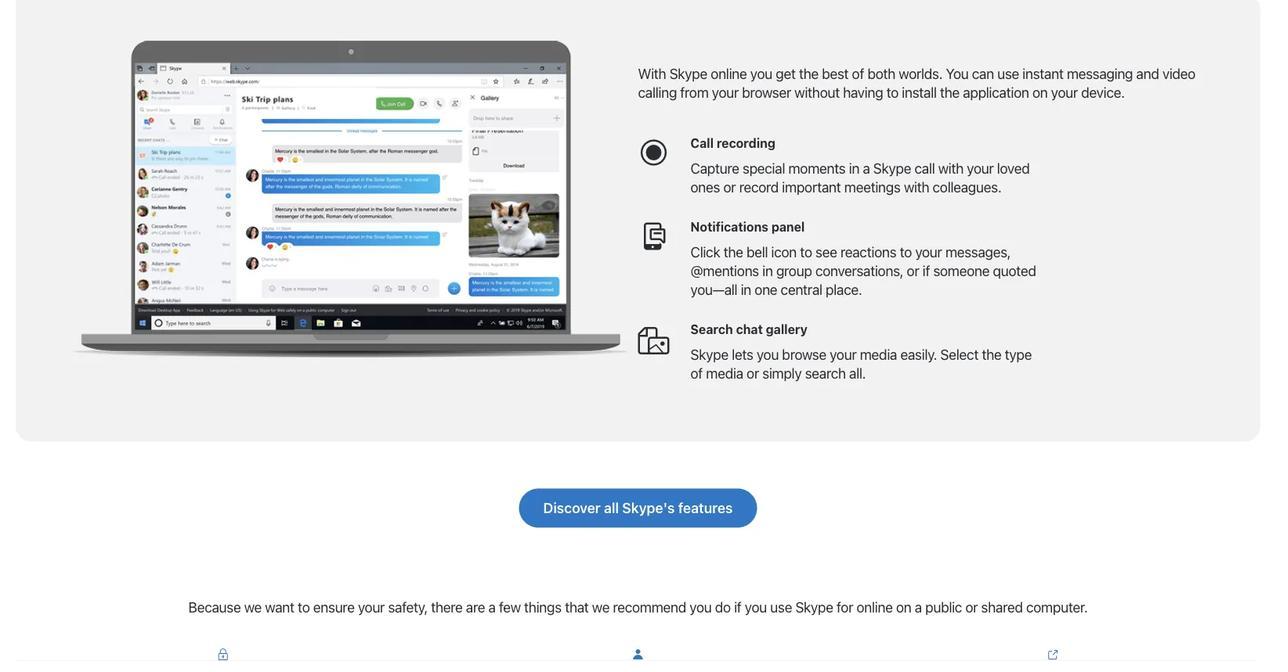 Task type: describe. For each thing, give the bounding box(es) containing it.
0 horizontal spatial with
[[904, 179, 929, 196]]

you inside the skype lets you browse your media easily. select the type of media or simply search all.
[[757, 346, 779, 363]]

for
[[837, 599, 853, 616]]

computer.
[[1026, 599, 1088, 616]]

you
[[946, 65, 969, 82]]

0 horizontal spatial on
[[896, 599, 911, 616]]

special
[[743, 160, 785, 177]]

having
[[843, 84, 883, 101]]

from
[[680, 84, 709, 101]]

or inside the click the bell icon to see reactions to your messages, @mentions in group conversations, or if someone quoted you—all in one central place.
[[907, 263, 919, 280]]

1 vertical spatial online
[[857, 599, 893, 616]]

public
[[925, 599, 962, 616]]

all.
[[849, 365, 866, 382]]

central
[[781, 282, 822, 298]]

to right want
[[298, 599, 310, 616]]


[[638, 323, 669, 354]]

there
[[431, 599, 463, 616]]

the inside the skype lets you browse your media easily. select the type of media or simply search all.
[[982, 346, 1002, 363]]

click
[[690, 244, 720, 261]]

you right do
[[745, 599, 767, 616]]

ones
[[690, 179, 720, 196]]

get
[[776, 65, 796, 82]]

2 we from the left
[[592, 599, 610, 616]]

0 horizontal spatial media
[[706, 365, 743, 382]]

do
[[715, 599, 731, 616]]

features
[[678, 500, 733, 517]]

you left do
[[690, 599, 712, 616]]

meetings
[[844, 179, 901, 196]]

1 horizontal spatial media
[[860, 346, 897, 363]]

messages,
[[945, 244, 1011, 261]]

are
[[466, 599, 485, 616]]


[[217, 649, 229, 661]]

moments
[[788, 160, 846, 177]]

recommend
[[613, 599, 686, 616]]

or inside capture special moments in a skype call with your loved ones or record important meetings with colleagues.
[[723, 179, 736, 196]]

record
[[739, 179, 779, 196]]

colleagues.
[[933, 179, 1001, 196]]

the inside the click the bell icon to see reactions to your messages, @mentions in group conversations, or if someone quoted you—all in one central place.
[[723, 244, 743, 261]]

browser
[[742, 84, 791, 101]]

your down instant
[[1051, 84, 1078, 101]]

skype lets you browse your media easily. select the type of media or simply search all.
[[690, 346, 1032, 382]]

chat
[[736, 322, 763, 337]]

loved
[[997, 160, 1030, 177]]

call recording
[[690, 136, 775, 151]]

recording
[[717, 136, 775, 151]]

quoted
[[993, 263, 1036, 280]]

0 horizontal spatial a
[[488, 599, 496, 616]]

search
[[690, 322, 733, 337]]

@mentions
[[690, 263, 759, 280]]

type
[[1005, 346, 1032, 363]]

device.
[[1081, 84, 1125, 101]]

bell
[[746, 244, 768, 261]]

easily.
[[900, 346, 937, 363]]

ensure
[[313, 599, 355, 616]]

skype's
[[622, 500, 675, 517]]

if inside the click the bell icon to see reactions to your messages, @mentions in group conversations, or if someone quoted you—all in one central place.
[[923, 263, 930, 280]]

click the bell icon to see reactions to your messages, @mentions in group conversations, or if someone quoted you—all in one central place.
[[690, 244, 1036, 298]]

call
[[690, 136, 714, 151]]

notifications
[[690, 220, 768, 234]]

0 vertical spatial with
[[938, 160, 964, 177]]

you—all
[[690, 282, 737, 298]]

1 horizontal spatial in
[[762, 263, 773, 280]]

the up without
[[799, 65, 819, 82]]

with
[[638, 65, 666, 82]]

the down you
[[940, 84, 960, 101]]

skype inside the with skype online you get the best of both worlds. you can use instant messaging and video calling from your browser without having to install the application on your device.
[[669, 65, 707, 82]]

panel
[[771, 220, 805, 234]]

a inside capture special moments in a skype call with your loved ones or record important meetings with colleagues.
[[863, 160, 870, 177]]

discover all skype's features
[[543, 500, 733, 517]]

gallery
[[766, 322, 808, 337]]

select
[[940, 346, 979, 363]]

on inside the with skype online you get the best of both worlds. you can use instant messaging and video calling from your browser without having to install the application on your device.
[[1032, 84, 1048, 101]]

install
[[902, 84, 937, 101]]

application
[[963, 84, 1029, 101]]



Task type: vqa. For each thing, say whether or not it's contained in the screenshot.
"can"
yes



Task type: locate. For each thing, give the bounding box(es) containing it.
your up someone
[[915, 244, 942, 261]]

your
[[712, 84, 739, 101], [1051, 84, 1078, 101], [967, 160, 994, 177], [915, 244, 942, 261], [830, 346, 857, 363], [358, 599, 385, 616]]

with up colleagues.
[[938, 160, 964, 177]]

to right reactions
[[900, 244, 912, 261]]

both
[[867, 65, 895, 82]]

in up meetings
[[849, 160, 859, 177]]

few
[[499, 599, 521, 616]]

important
[[782, 179, 841, 196]]

your left safety,
[[358, 599, 385, 616]]

1 we from the left
[[244, 599, 262, 616]]

0 vertical spatial media
[[860, 346, 897, 363]]

shared
[[981, 599, 1023, 616]]

1 vertical spatial in
[[762, 263, 773, 280]]

search chat gallery
[[690, 322, 808, 337]]

skype down search
[[690, 346, 728, 363]]

discover all skype's features link
[[519, 489, 757, 528]]

online up the browser on the right
[[711, 65, 747, 82]]

conversations,
[[815, 263, 903, 280]]

media down "lets"
[[706, 365, 743, 382]]

2 vertical spatial in
[[741, 282, 751, 298]]

0 horizontal spatial if
[[734, 599, 741, 616]]

we right that
[[592, 599, 610, 616]]

group
[[776, 263, 812, 280]]

skype inside capture special moments in a skype call with your loved ones or record important meetings with colleagues.
[[873, 160, 911, 177]]

0 vertical spatial on
[[1032, 84, 1048, 101]]

with down 'call'
[[904, 179, 929, 196]]

messaging
[[1067, 65, 1133, 82]]

capture special moments in a skype call with your loved ones or record important meetings with colleagues.
[[690, 160, 1030, 196]]

a up meetings
[[863, 160, 870, 177]]

to
[[886, 84, 899, 101], [800, 244, 812, 261], [900, 244, 912, 261], [298, 599, 310, 616]]

use up application
[[997, 65, 1019, 82]]

that
[[565, 599, 589, 616]]

in inside capture special moments in a skype call with your loved ones or record important meetings with colleagues.
[[849, 160, 859, 177]]

0 vertical spatial of
[[852, 65, 864, 82]]

with
[[938, 160, 964, 177], [904, 179, 929, 196]]

place.
[[826, 282, 862, 298]]

0 vertical spatial online
[[711, 65, 747, 82]]

of inside the with skype online you get the best of both worlds. you can use instant messaging and video calling from your browser without having to install the application on your device.
[[852, 65, 864, 82]]

a right 'are'
[[488, 599, 496, 616]]

online right the for
[[857, 599, 893, 616]]

call
[[914, 160, 935, 177]]

you up 'simply'
[[757, 346, 779, 363]]

use right do
[[770, 599, 792, 616]]

skype up meetings
[[873, 160, 911, 177]]

2 horizontal spatial a
[[915, 599, 922, 616]]

because
[[188, 599, 241, 616]]

skype
[[669, 65, 707, 82], [873, 160, 911, 177], [690, 346, 728, 363], [795, 599, 833, 616]]

without
[[794, 84, 840, 101]]

in left one at the top right of the page
[[741, 282, 751, 298]]

1 horizontal spatial we
[[592, 599, 610, 616]]

your up colleagues.
[[967, 160, 994, 177]]

or right public
[[965, 599, 978, 616]]

to down "both"
[[886, 84, 899, 101]]

skype left the for
[[795, 599, 833, 616]]

you up the browser on the right
[[750, 65, 772, 82]]

video
[[1162, 65, 1195, 82]]

0 horizontal spatial we
[[244, 599, 262, 616]]

safety,
[[388, 599, 428, 616]]

0 horizontal spatial of
[[690, 365, 703, 382]]

1 horizontal spatial with
[[938, 160, 964, 177]]

0 horizontal spatial online
[[711, 65, 747, 82]]

in up one at the top right of the page
[[762, 263, 773, 280]]

1 horizontal spatial on
[[1032, 84, 1048, 101]]

0 vertical spatial in
[[849, 160, 859, 177]]

0 vertical spatial if
[[923, 263, 930, 280]]

or
[[723, 179, 736, 196], [907, 263, 919, 280], [747, 365, 759, 382], [965, 599, 978, 616]]

because we want to ensure your safety, there are a few things that we recommend you do if you use skype for online on a public or shared computer.
[[188, 599, 1088, 616]]

discover
[[543, 500, 601, 517]]

of
[[852, 65, 864, 82], [690, 365, 703, 382]]

1 horizontal spatial of
[[852, 65, 864, 82]]

your up the all. on the bottom of the page
[[830, 346, 857, 363]]

if right do
[[734, 599, 741, 616]]


[[638, 221, 669, 252]]

a
[[863, 160, 870, 177], [488, 599, 496, 616], [915, 599, 922, 616]]

1 vertical spatial if
[[734, 599, 741, 616]]

things
[[524, 599, 562, 616]]

media up the all. on the bottom of the page
[[860, 346, 897, 363]]

want
[[265, 599, 294, 616]]

of down search
[[690, 365, 703, 382]]

1 horizontal spatial a
[[863, 160, 870, 177]]

your right the from
[[712, 84, 739, 101]]


[[1047, 649, 1059, 661]]

0 vertical spatial use
[[997, 65, 1019, 82]]

your inside capture special moments in a skype call with your loved ones or record important meetings with colleagues.
[[967, 160, 994, 177]]

1 vertical spatial media
[[706, 365, 743, 382]]

if
[[923, 263, 930, 280], [734, 599, 741, 616]]

1 horizontal spatial use
[[997, 65, 1019, 82]]

skype up the from
[[669, 65, 707, 82]]

the
[[799, 65, 819, 82], [940, 84, 960, 101], [723, 244, 743, 261], [982, 346, 1002, 363]]

the left type
[[982, 346, 1002, 363]]

lets
[[732, 346, 753, 363]]

to left see on the right top of page
[[800, 244, 812, 261]]


[[638, 137, 669, 168]]

you
[[750, 65, 772, 82], [757, 346, 779, 363], [690, 599, 712, 616], [745, 599, 767, 616]]

or inside the skype lets you browse your media easily. select the type of media or simply search all.
[[747, 365, 759, 382]]

reactions
[[840, 244, 896, 261]]

1 vertical spatial of
[[690, 365, 703, 382]]

0 horizontal spatial use
[[770, 599, 792, 616]]

and
[[1136, 65, 1159, 82]]

0 horizontal spatial in
[[741, 282, 751, 298]]

the up the '@mentions'
[[723, 244, 743, 261]]

one
[[755, 282, 777, 298]]

with skype online you get the best of both worlds. you can use instant messaging and video calling from your browser without having to install the application on your device.
[[638, 65, 1195, 101]]

media
[[860, 346, 897, 363], [706, 365, 743, 382]]

see
[[815, 244, 837, 261]]

a left public
[[915, 599, 922, 616]]

best
[[822, 65, 849, 82]]

skype inside the skype lets you browse your media easily. select the type of media or simply search all.
[[690, 346, 728, 363]]

on down instant
[[1032, 84, 1048, 101]]

or down capture
[[723, 179, 736, 196]]

we left want
[[244, 599, 262, 616]]

1 horizontal spatial online
[[857, 599, 893, 616]]

1 vertical spatial with
[[904, 179, 929, 196]]

someone
[[933, 263, 990, 280]]

simply
[[762, 365, 802, 382]]

online
[[711, 65, 747, 82], [857, 599, 893, 616]]

or down "lets"
[[747, 365, 759, 382]]

search
[[805, 365, 846, 382]]

1 vertical spatial on
[[896, 599, 911, 616]]

we
[[244, 599, 262, 616], [592, 599, 610, 616]]

browse
[[782, 346, 826, 363]]

all
[[604, 500, 619, 517]]

your inside the skype lets you browse your media easily. select the type of media or simply search all.
[[830, 346, 857, 363]]

notifications panel
[[690, 220, 805, 234]]

1 horizontal spatial if
[[923, 263, 930, 280]]

on
[[1032, 84, 1048, 101], [896, 599, 911, 616]]

calling
[[638, 84, 677, 101]]


[[632, 649, 644, 661]]

online inside the with skype online you get the best of both worlds. you can use instant messaging and video calling from your browser without having to install the application on your device.
[[711, 65, 747, 82]]

can
[[972, 65, 994, 82]]

icon
[[771, 244, 797, 261]]

1 vertical spatial use
[[770, 599, 792, 616]]

or left someone
[[907, 263, 919, 280]]

you inside the with skype online you get the best of both worlds. you can use instant messaging and video calling from your browser without having to install the application on your device.
[[750, 65, 772, 82]]

if left someone
[[923, 263, 930, 280]]

worlds.
[[899, 65, 942, 82]]

your inside the click the bell icon to see reactions to your messages, @mentions in group conversations, or if someone quoted you—all in one central place.
[[915, 244, 942, 261]]

of up the having
[[852, 65, 864, 82]]

instant
[[1022, 65, 1063, 82]]

on left public
[[896, 599, 911, 616]]

of inside the skype lets you browse your media easily. select the type of media or simply search all.
[[690, 365, 703, 382]]

to inside the with skype online you get the best of both worlds. you can use instant messaging and video calling from your browser without having to install the application on your device.
[[886, 84, 899, 101]]

capture
[[690, 160, 739, 177]]

skype web on edge image
[[63, 41, 638, 358]]

2 horizontal spatial in
[[849, 160, 859, 177]]

use inside the with skype online you get the best of both worlds. you can use instant messaging and video calling from your browser without having to install the application on your device.
[[997, 65, 1019, 82]]



